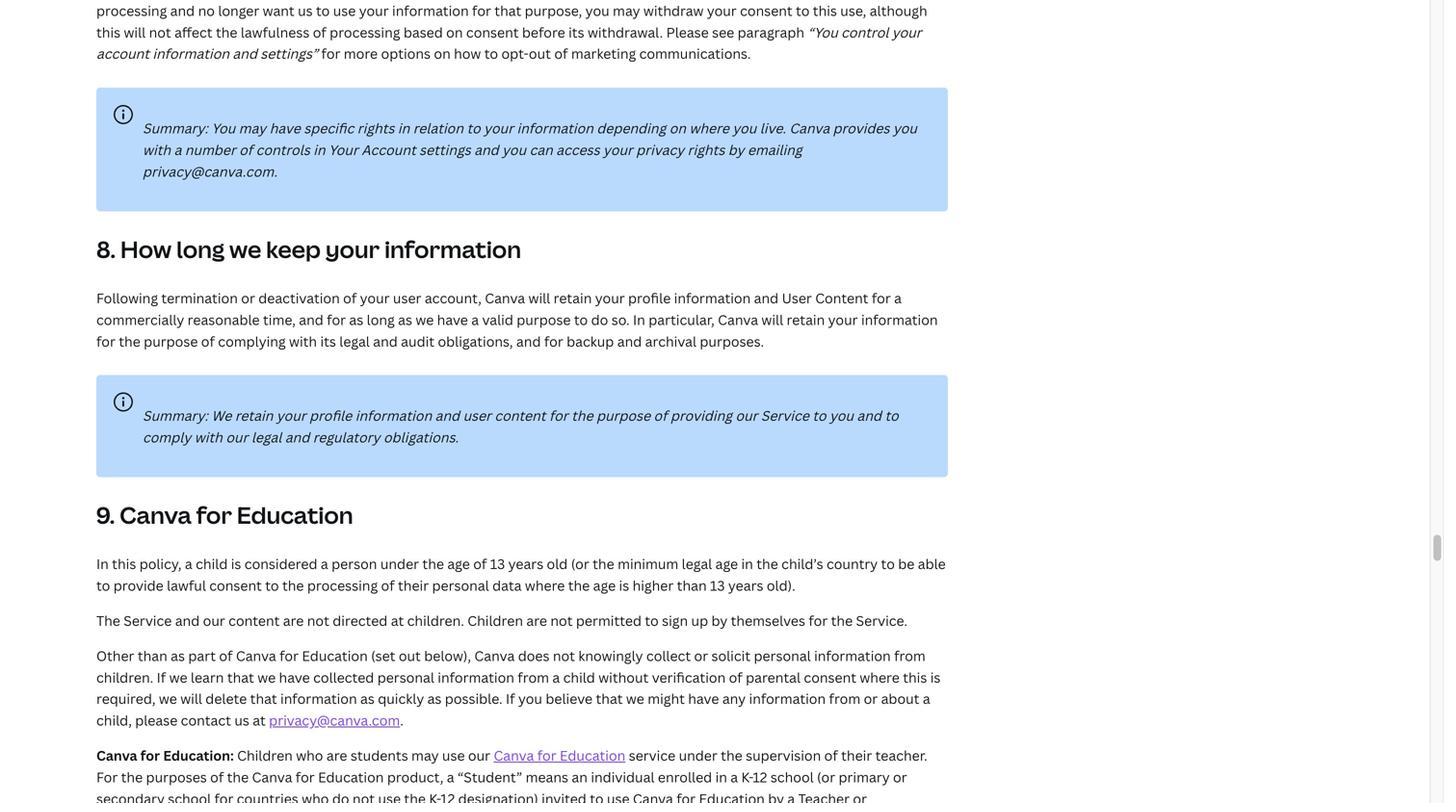 Task type: locate. For each thing, give the bounding box(es) containing it.
0 vertical spatial this
[[112, 555, 136, 573]]

your right we
[[276, 407, 306, 425]]

from
[[894, 647, 926, 665], [518, 668, 549, 687], [829, 690, 860, 708]]

2 horizontal spatial with
[[289, 332, 317, 350]]

your right deactivation
[[360, 289, 390, 307]]

summary: up number
[[143, 119, 208, 137]]

we inside following termination or deactivation of your user account, canva will retain your profile information and user content for a commercially reasonable time, and for as long as we have a valid purpose to do so. in particular, canva will retain your information for the purpose of complying with its legal and audit obligations, and for backup and archival purposes.
[[416, 311, 434, 329]]

the left the service.
[[831, 612, 853, 630]]

0 vertical spatial personal
[[432, 577, 489, 595]]

a right enrolled at bottom
[[731, 768, 738, 786]]

0 vertical spatial if
[[157, 668, 166, 687]]

0 horizontal spatial under
[[380, 555, 419, 573]]

rights up account
[[357, 119, 394, 137]]

and inside summary: you may have specific rights in relation to your information depending on where you live. canva provides you with a number of controls in your account settings and you can access your privacy rights by emailing privacy@canva.com .
[[474, 141, 499, 159]]

archival
[[645, 332, 697, 350]]

profile
[[628, 289, 671, 307], [309, 407, 352, 425]]

0 vertical spatial will
[[528, 289, 550, 307]]

out inside other than as part of canva for education (set out below), canva does not knowingly collect or solicit personal information from children. if we learn that we have collected personal information from a child without verification of parental consent where this is required, we will delete that information as quickly as possible. if you believe that we might have any information from or about a child, please contact us at
[[399, 647, 421, 665]]

a up obligations,
[[471, 311, 479, 329]]

retain up backup
[[554, 289, 592, 307]]

with left its
[[289, 332, 317, 350]]

enrolled
[[658, 768, 712, 786]]

0 horizontal spatial content
[[228, 612, 280, 630]]

1 vertical spatial child
[[563, 668, 595, 687]]

verification
[[652, 668, 726, 687]]

1 vertical spatial consent
[[804, 668, 856, 687]]

1 horizontal spatial (or
[[817, 768, 835, 786]]

for inside other than as part of canva for education (set out below), canva does not knowingly collect or solicit personal information from children. if we learn that we have collected personal information from a child without verification of parental consent where this is required, we will delete that information as quickly as possible. if you believe that we might have any information from or about a child, please contact us at
[[279, 647, 299, 665]]

age up the permitted
[[593, 577, 616, 595]]

the
[[119, 332, 140, 350], [571, 407, 593, 425], [422, 555, 444, 573], [593, 555, 614, 573], [756, 555, 778, 573], [282, 577, 304, 595], [568, 577, 590, 595], [831, 612, 853, 630], [721, 747, 742, 765], [121, 768, 143, 786], [227, 768, 249, 786], [404, 790, 426, 803]]

by right up
[[711, 612, 728, 630]]

following termination or deactivation of your user account, canva will retain your profile information and user content for a commercially reasonable time, and for as long as we have a valid purpose to do so. in particular, canva will retain your information for the purpose of complying with its legal and audit obligations, and for backup and archival purposes.
[[96, 289, 938, 350]]

are down considered
[[283, 612, 304, 630]]

age
[[447, 555, 470, 573], [715, 555, 738, 573], [593, 577, 616, 595]]

obligations.
[[383, 428, 459, 447]]

your up 'so.' at the top
[[595, 289, 625, 307]]

is
[[231, 555, 241, 573], [619, 577, 629, 595], [930, 668, 941, 687]]

1 vertical spatial personal
[[754, 647, 811, 665]]

the down backup
[[571, 407, 593, 425]]

legal inside following termination or deactivation of your user account, canva will retain your profile information and user content for a commercially reasonable time, and for as long as we have a valid purpose to do so. in particular, canva will retain your information for the purpose of complying with its legal and audit obligations, and for backup and archival purposes.
[[339, 332, 370, 350]]

summary:
[[143, 119, 208, 137], [143, 407, 208, 425]]

1 horizontal spatial are
[[326, 747, 347, 765]]

1 horizontal spatial use
[[442, 747, 465, 765]]

of inside summary: we retain your profile information and user content for the purpose of providing our service to you and to comply with our legal and regulatory obligations.
[[654, 407, 667, 425]]

. down controls on the top
[[274, 162, 277, 181]]

0 horizontal spatial child
[[196, 555, 228, 573]]

service
[[761, 407, 809, 425], [124, 612, 172, 630]]

0 horizontal spatial (or
[[571, 555, 589, 573]]

2 horizontal spatial is
[[930, 668, 941, 687]]

your
[[329, 141, 358, 159]]

in inside 'in this policy, a child is considered a person under the age of 13 years old (or the minimum legal age in the child's country to be able to provide lawful consent to the processing of their personal data where the age is higher than 13 years old).'
[[96, 555, 109, 573]]

information inside summary: you may have specific rights in relation to your information depending on where you live. canva provides you with a number of controls in your account settings and you can access your privacy rights by emailing privacy@canva.com .
[[517, 119, 593, 137]]

profile inside summary: we retain your profile information and user content for the purpose of providing our service to you and to comply with our legal and regulatory obligations.
[[309, 407, 352, 425]]

k- down supervision
[[741, 768, 753, 786]]

1 horizontal spatial children
[[467, 612, 523, 630]]

user up audit
[[393, 289, 421, 307]]

0 horizontal spatial may
[[239, 119, 266, 137]]

canva for education link
[[494, 747, 626, 765]]

1 vertical spatial may
[[411, 747, 439, 765]]

personal up quickly
[[377, 668, 434, 687]]

retain inside summary: we retain your profile information and user content for the purpose of providing our service to you and to comply with our legal and regulatory obligations.
[[235, 407, 273, 425]]

sign
[[662, 612, 688, 630]]

legal right minimum
[[682, 555, 712, 573]]

with inside following termination or deactivation of your user account, canva will retain your profile information and user content for a commercially reasonable time, and for as long as we have a valid purpose to do so. in particular, canva will retain your information for the purpose of complying with its legal and audit obligations, and for backup and archival purposes.
[[289, 332, 317, 350]]

0 horizontal spatial rights
[[357, 119, 394, 137]]

0 vertical spatial k-
[[741, 768, 753, 786]]

not inside canva for education: children who are students may use our canva for education service under the supervision of their teacher. for the purposes of the canva for education product, a "student" means an individual enrolled in a k-12 school (or primary or secondary school for countries who do not use the k-12 designation) invited to use canva for education by a teacher o
[[353, 790, 375, 803]]

years left the old).
[[728, 577, 763, 595]]

the
[[96, 612, 120, 630]]

service
[[629, 747, 675, 765]]

content down obligations,
[[495, 407, 546, 425]]

service right providing
[[761, 407, 809, 425]]

of down education:
[[210, 768, 224, 786]]

1 vertical spatial under
[[679, 747, 717, 765]]

content down considered
[[228, 612, 280, 630]]

1 horizontal spatial retain
[[554, 289, 592, 307]]

for up countries
[[296, 768, 315, 786]]

under
[[380, 555, 419, 573], [679, 747, 717, 765]]

1 horizontal spatial where
[[689, 119, 729, 137]]

for right 'themselves'
[[809, 612, 828, 630]]

0 horizontal spatial do
[[332, 790, 349, 803]]

service down provide
[[124, 612, 172, 630]]

purposes.
[[700, 332, 764, 350]]

1 vertical spatial .
[[400, 712, 404, 730]]

child inside other than as part of canva for education (set out below), canva does not knowingly collect or solicit personal information from children. if we learn that we have collected personal information from a child without verification of parental consent where this is required, we will delete that information as quickly as possible. if you believe that we might have any information from or about a child, please contact us at
[[563, 668, 595, 687]]

information down the content
[[861, 311, 938, 329]]

information inside summary: we retain your profile information and user content for the purpose of providing our service to you and to comply with our legal and regulatory obligations.
[[355, 407, 432, 425]]

information inside "you control your account information and settings"
[[153, 45, 229, 63]]

in down specific
[[313, 141, 325, 159]]

user inside summary: we retain your profile information and user content for the purpose of providing our service to you and to comply with our legal and regulatory obligations.
[[463, 407, 491, 425]]

have down the "verification" in the bottom of the page
[[688, 690, 719, 708]]

the service and our content are not directed at children. children are not permitted to sign up by themselves for the service.
[[96, 612, 907, 630]]

child
[[196, 555, 228, 573], [563, 668, 595, 687]]

personal inside 'in this policy, a child is considered a person under the age of 13 years old (or the minimum legal age in the child's country to be able to provide lawful consent to the processing of their personal data where the age is higher than 13 years old).'
[[432, 577, 489, 595]]

information up can at top left
[[517, 119, 593, 137]]

summary: inside summary: you may have specific rights in relation to your information depending on where you live. canva provides you with a number of controls in your account settings and you can access your privacy rights by emailing privacy@canva.com .
[[143, 119, 208, 137]]

of
[[554, 45, 568, 63], [239, 141, 253, 159], [343, 289, 357, 307], [201, 332, 215, 350], [654, 407, 667, 425], [473, 555, 487, 573], [381, 577, 395, 595], [219, 647, 233, 665], [729, 668, 742, 687], [824, 747, 838, 765], [210, 768, 224, 786]]

2 horizontal spatial retain
[[787, 311, 825, 329]]

or down teacher.
[[893, 768, 907, 786]]

0 vertical spatial in
[[633, 311, 645, 329]]

will inside other than as part of canva for education (set out below), canva does not knowingly collect or solicit personal information from children. if we learn that we have collected personal information from a child without verification of parental consent where this is required, we will delete that information as quickly as possible. if you believe that we might have any information from or about a child, please contact us at
[[180, 690, 202, 708]]

summary: inside summary: we retain your profile information and user content for the purpose of providing our service to you and to comply with our legal and regulatory obligations.
[[143, 407, 208, 425]]

consent
[[209, 577, 262, 595], [804, 668, 856, 687]]

canva up delete
[[236, 647, 276, 665]]

0 horizontal spatial retain
[[235, 407, 273, 425]]

2 vertical spatial where
[[860, 668, 900, 687]]

privacy@canva.com down number
[[143, 162, 274, 181]]

under inside canva for education: children who are students may use our canva for education service under the supervision of their teacher. for the purposes of the canva for education product, a "student" means an individual enrolled in a k-12 school (or primary or secondary school for countries who do not use the k-12 designation) invited to use canva for education by a teacher o
[[679, 747, 717, 765]]

canva for education: children who are students may use our canva for education service under the supervision of their teacher. for the purposes of the canva for education product, a "student" means an individual enrolled in a k-12 school (or primary or secondary school for countries who do not use the k-12 designation) invited to use canva for education by a teacher o
[[96, 747, 927, 803]]

0 horizontal spatial children.
[[96, 668, 153, 687]]

countries
[[237, 790, 298, 803]]

user
[[393, 289, 421, 307], [463, 407, 491, 425]]

an
[[572, 768, 588, 786]]

1 vertical spatial on
[[669, 119, 686, 137]]

content inside summary: we retain your profile information and user content for the purpose of providing our service to you and to comply with our legal and regulatory obligations.
[[495, 407, 546, 425]]

13 up the 'data'
[[490, 555, 505, 573]]

1 vertical spatial user
[[463, 407, 491, 425]]

user
[[782, 289, 812, 307]]

canva right live.
[[789, 119, 830, 137]]

summary: we retain your profile information and user content for the purpose of providing our service to you and to comply with our legal and regulatory obligations.
[[143, 407, 899, 447]]

0 vertical spatial user
[[393, 289, 421, 307]]

we
[[211, 407, 232, 425]]

children up countries
[[237, 747, 293, 765]]

are for directed
[[283, 612, 304, 630]]

1 vertical spatial k-
[[429, 790, 440, 803]]

may inside summary: you may have specific rights in relation to your information depending on where you live. canva provides you with a number of controls in your account settings and you can access your privacy rights by emailing privacy@canva.com .
[[239, 119, 266, 137]]

primary
[[839, 768, 890, 786]]

than inside 'in this policy, a child is considered a person under the age of 13 years old (or the minimum legal age in the child's country to be able to provide lawful consent to the processing of their personal data where the age is higher than 13 years old).'
[[677, 577, 707, 595]]

1 vertical spatial out
[[399, 647, 421, 665]]

purpose
[[517, 311, 571, 329], [144, 332, 198, 350], [596, 407, 650, 425]]

0 vertical spatial under
[[380, 555, 419, 573]]

information
[[153, 45, 229, 63], [517, 119, 593, 137], [384, 233, 521, 265], [674, 289, 751, 307], [861, 311, 938, 329], [355, 407, 432, 425], [814, 647, 891, 665], [438, 668, 514, 687], [280, 690, 357, 708], [749, 690, 826, 708]]

of up teacher
[[824, 747, 838, 765]]

other than as part of canva for education (set out below), canva does not knowingly collect or solicit personal information from children. if we learn that we have collected personal information from a child without verification of parental consent where this is required, we will delete that information as quickly as possible. if you believe that we might have any information from or about a child, please contact us at
[[96, 647, 941, 730]]

1 horizontal spatial do
[[591, 311, 608, 329]]

1 horizontal spatial under
[[679, 747, 717, 765]]

to
[[484, 45, 498, 63], [467, 119, 480, 137], [574, 311, 588, 329], [812, 407, 826, 425], [885, 407, 899, 425], [881, 555, 895, 573], [96, 577, 110, 595], [265, 577, 279, 595], [645, 612, 659, 630], [590, 790, 604, 803]]

1 horizontal spatial their
[[841, 747, 872, 765]]

may up product,
[[411, 747, 439, 765]]

by inside summary: you may have specific rights in relation to your information depending on where you live. canva provides you with a number of controls in your account settings and you can access your privacy rights by emailing privacy@canva.com .
[[728, 141, 744, 159]]

their inside 'in this policy, a child is considered a person under the age of 13 years old (or the minimum legal age in the child's country to be able to provide lawful consent to the processing of their personal data where the age is higher than 13 years old).'
[[398, 577, 429, 595]]

purpose inside summary: we retain your profile information and user content for the purpose of providing our service to you and to comply with our legal and regulatory obligations.
[[596, 407, 650, 425]]

this up about
[[903, 668, 927, 687]]

for inside summary: we retain your profile information and user content for the purpose of providing our service to you and to comply with our legal and regulatory obligations.
[[549, 407, 568, 425]]

0 vertical spatial children.
[[407, 612, 464, 630]]

where for knowingly
[[860, 668, 900, 687]]

by inside canva for education: children who are students may use our canva for education service under the supervision of their teacher. for the purposes of the canva for education product, a "student" means an individual enrolled in a k-12 school (or primary or secondary school for countries who do not use the k-12 designation) invited to use canva for education by a teacher o
[[768, 790, 784, 803]]

0 horizontal spatial 12
[[440, 790, 455, 803]]

1 vertical spatial this
[[903, 668, 927, 687]]

are up does
[[526, 612, 547, 630]]

in right enrolled at bottom
[[715, 768, 727, 786]]

for
[[96, 768, 118, 786]]

have down account,
[[437, 311, 468, 329]]

1 vertical spatial purpose
[[144, 332, 198, 350]]

12 down product,
[[440, 790, 455, 803]]

1 vertical spatial in
[[96, 555, 109, 573]]

of right "part"
[[219, 647, 233, 665]]

children inside canva for education: children who are students may use our canva for education service under the supervision of their teacher. for the purposes of the canva for education product, a "student" means an individual enrolled in a k-12 school (or primary or secondary school for countries who do not use the k-12 designation) invited to use canva for education by a teacher o
[[237, 747, 293, 765]]

quickly
[[378, 690, 424, 708]]

personal
[[432, 577, 489, 595], [754, 647, 811, 665], [377, 668, 434, 687]]

if
[[157, 668, 166, 687], [506, 690, 515, 708]]

personal up parental on the bottom right
[[754, 647, 811, 665]]

2 vertical spatial with
[[194, 428, 222, 447]]

profile inside following termination or deactivation of your user account, canva will retain your profile information and user content for a commercially reasonable time, and for as long as we have a valid purpose to do so. in particular, canva will retain your information for the purpose of complying with its legal and audit obligations, and for backup and archival purposes.
[[628, 289, 671, 307]]

1 vertical spatial legal
[[251, 428, 282, 447]]

up
[[691, 612, 708, 630]]

us
[[234, 712, 249, 730]]

long
[[176, 233, 225, 265], [367, 311, 395, 329]]

purpose left providing
[[596, 407, 650, 425]]

0 horizontal spatial children
[[237, 747, 293, 765]]

are inside canva for education: children who are students may use our canva for education service under the supervision of their teacher. for the purposes of the canva for education product, a "student" means an individual enrolled in a k-12 school (or primary or secondary school for countries who do not use the k-12 designation) invited to use canva for education by a teacher o
[[326, 747, 347, 765]]

1 vertical spatial years
[[728, 577, 763, 595]]

0 horizontal spatial .
[[274, 162, 277, 181]]

so.
[[611, 311, 630, 329]]

personal left the 'data'
[[432, 577, 489, 595]]

0 vertical spatial privacy@canva.com
[[143, 162, 274, 181]]

(set
[[371, 647, 395, 665]]

0 vertical spatial their
[[398, 577, 429, 595]]

1 vertical spatial (or
[[817, 768, 835, 786]]

0 vertical spatial long
[[176, 233, 225, 265]]

that up delete
[[227, 668, 254, 687]]

options
[[381, 45, 431, 63]]

education inside other than as part of canva for education (set out below), canva does not knowingly collect or solicit personal information from children. if we learn that we have collected personal information from a child without verification of parental consent where this is required, we will delete that information as quickly as possible. if you believe that we might have any information from or about a child, please contact us at
[[302, 647, 368, 665]]

in inside 'in this policy, a child is considered a person under the age of 13 years old (or the minimum legal age in the child's country to be able to provide lawful consent to the processing of their personal data where the age is higher than 13 years old).'
[[741, 555, 753, 573]]

k-
[[741, 768, 753, 786], [429, 790, 440, 803]]

information right account
[[153, 45, 229, 63]]

deactivation
[[258, 289, 340, 307]]

2 summary: from the top
[[143, 407, 208, 425]]

for
[[321, 45, 340, 63], [872, 289, 891, 307], [327, 311, 346, 329], [96, 332, 115, 350], [544, 332, 563, 350], [549, 407, 568, 425], [196, 500, 232, 531], [809, 612, 828, 630], [279, 647, 299, 665], [140, 747, 160, 765], [537, 747, 556, 765], [296, 768, 315, 786], [214, 790, 233, 803], [676, 790, 696, 803]]

emailing
[[748, 141, 802, 159]]

where left live.
[[689, 119, 729, 137]]

where inside other than as part of canva for education (set out below), canva does not knowingly collect or solicit personal information from children. if we learn that we have collected personal information from a child without verification of parental consent where this is required, we will delete that information as quickly as possible. if you believe that we might have any information from or about a child, please contact us at
[[860, 668, 900, 687]]

0 vertical spatial 12
[[753, 768, 767, 786]]

with
[[143, 141, 171, 159], [289, 332, 317, 350], [194, 428, 222, 447]]

1 summary: from the top
[[143, 119, 208, 137]]

purpose right valid
[[517, 311, 571, 329]]

under up enrolled at bottom
[[679, 747, 717, 765]]

1 horizontal spatial with
[[194, 428, 222, 447]]

at right us
[[253, 712, 266, 730]]

use down product,
[[378, 790, 401, 803]]

0 horizontal spatial use
[[378, 790, 401, 803]]

have inside following termination or deactivation of your user account, canva will retain your profile information and user content for a commercially reasonable time, and for as long as we have a valid purpose to do so. in particular, canva will retain your information for the purpose of complying with its legal and audit obligations, and for backup and archival purposes.
[[437, 311, 468, 329]]

0 vertical spatial child
[[196, 555, 228, 573]]

retain right we
[[235, 407, 273, 425]]

be
[[898, 555, 915, 573]]

specific
[[304, 119, 354, 137]]

your inside "you control your account information and settings"
[[892, 23, 922, 41]]

other
[[96, 647, 134, 665]]

2 vertical spatial is
[[930, 668, 941, 687]]

or
[[241, 289, 255, 307], [694, 647, 708, 665], [864, 690, 878, 708], [893, 768, 907, 786]]

you
[[732, 119, 757, 137], [893, 119, 917, 137], [502, 141, 526, 159], [830, 407, 854, 425], [518, 690, 542, 708]]

1 vertical spatial children.
[[96, 668, 153, 687]]

years
[[508, 555, 543, 573], [728, 577, 763, 595]]

or inside following termination or deactivation of your user account, canva will retain your profile information and user content for a commercially reasonable time, and for as long as we have a valid purpose to do so. in particular, canva will retain your information for the purpose of complying with its legal and audit obligations, and for backup and archival purposes.
[[241, 289, 255, 307]]

0 horizontal spatial school
[[168, 790, 211, 803]]

this
[[112, 555, 136, 573], [903, 668, 927, 687]]

our right providing
[[735, 407, 758, 425]]

from up about
[[894, 647, 926, 665]]

where
[[689, 119, 729, 137], [525, 577, 565, 595], [860, 668, 900, 687]]

1 horizontal spatial if
[[506, 690, 515, 708]]

0 horizontal spatial profile
[[309, 407, 352, 425]]

0 horizontal spatial in
[[96, 555, 109, 573]]

privacy@canva.com inside summary: you may have specific rights in relation to your information depending on where you live. canva provides you with a number of controls in your account settings and you can access your privacy rights by emailing privacy@canva.com .
[[143, 162, 274, 181]]

information down parental on the bottom right
[[749, 690, 826, 708]]

will
[[528, 289, 550, 307], [761, 311, 783, 329], [180, 690, 202, 708]]

as
[[349, 311, 363, 329], [398, 311, 412, 329], [171, 647, 185, 665], [360, 690, 375, 708], [427, 690, 442, 708]]

"student"
[[458, 768, 522, 786]]

legal inside summary: we retain your profile information and user content for the purpose of providing our service to you and to comply with our legal and regulatory obligations.
[[251, 428, 282, 447]]

who right countries
[[302, 790, 329, 803]]

how
[[454, 45, 481, 63]]

where inside 'in this policy, a child is considered a person under the age of 13 years old (or the minimum legal age in the child's country to be able to provide lawful consent to the processing of their personal data where the age is higher than 13 years old).'
[[525, 577, 565, 595]]

of left providing
[[654, 407, 667, 425]]

individual
[[591, 768, 655, 786]]

1 horizontal spatial on
[[669, 119, 686, 137]]

invited
[[542, 790, 587, 803]]

and inside "you control your account information and settings"
[[233, 45, 257, 63]]

1 horizontal spatial is
[[619, 577, 629, 595]]

of up any
[[729, 668, 742, 687]]

0 horizontal spatial at
[[253, 712, 266, 730]]

parental
[[746, 668, 801, 687]]

user inside following termination or deactivation of your user account, canva will retain your profile information and user content for a commercially reasonable time, and for as long as we have a valid purpose to do so. in particular, canva will retain your information for the purpose of complying with its legal and audit obligations, and for backup and archival purposes.
[[393, 289, 421, 307]]

0 vertical spatial profile
[[628, 289, 671, 307]]

0 horizontal spatial is
[[231, 555, 241, 573]]

content
[[815, 289, 868, 307]]

.
[[274, 162, 277, 181], [400, 712, 404, 730]]

for right the content
[[872, 289, 891, 307]]

2 vertical spatial legal
[[682, 555, 712, 573]]

0 vertical spatial may
[[239, 119, 266, 137]]

education up "collected"
[[302, 647, 368, 665]]

0 vertical spatial where
[[689, 119, 729, 137]]

about
[[881, 690, 919, 708]]

a inside summary: you may have specific rights in relation to your information depending on where you live. canva provides you with a number of controls in your account settings and you can access your privacy rights by emailing privacy@canva.com .
[[174, 141, 181, 159]]

can
[[529, 141, 553, 159]]

1 vertical spatial profile
[[309, 407, 352, 425]]

than right other
[[138, 647, 167, 665]]

(or up teacher
[[817, 768, 835, 786]]

profile up 'so.' at the top
[[628, 289, 671, 307]]

1 horizontal spatial may
[[411, 747, 439, 765]]

1 horizontal spatial child
[[563, 668, 595, 687]]

of inside summary: you may have specific rights in relation to your information depending on where you live. canva provides you with a number of controls in your account settings and you can access your privacy rights by emailing privacy@canva.com .
[[239, 141, 253, 159]]

0 horizontal spatial on
[[434, 45, 451, 63]]

old).
[[767, 577, 795, 595]]

1 vertical spatial rights
[[688, 141, 725, 159]]

in down 9. at the bottom left of the page
[[96, 555, 109, 573]]

(or right old
[[571, 555, 589, 573]]

0 vertical spatial children
[[467, 612, 523, 630]]

0 vertical spatial consent
[[209, 577, 262, 595]]

1 horizontal spatial school
[[771, 768, 814, 786]]

1 horizontal spatial rights
[[688, 141, 725, 159]]

are down privacy@canva.com .
[[326, 747, 347, 765]]

who
[[296, 747, 323, 765], [302, 790, 329, 803]]

we down without
[[626, 690, 644, 708]]

out left marketing
[[529, 45, 551, 63]]

at inside other than as part of canva for education (set out below), canva does not knowingly collect or solicit personal information from children. if we learn that we have collected personal information from a child without verification of parental consent where this is required, we will delete that information as quickly as possible. if you believe that we might have any information from or about a child, please contact us at
[[253, 712, 266, 730]]

collect
[[646, 647, 691, 665]]



Task type: vqa. For each thing, say whether or not it's contained in the screenshot.
rightmost legal
yes



Task type: describe. For each thing, give the bounding box(es) containing it.
for left countries
[[214, 790, 233, 803]]

than inside other than as part of canva for education (set out below), canva does not knowingly collect or solicit personal information from children. if we learn that we have collected personal information from a child without verification of parental consent where this is required, we will delete that information as quickly as possible. if you believe that we might have any information from or about a child, please contact us at
[[138, 647, 167, 665]]

1 horizontal spatial years
[[728, 577, 763, 595]]

to inside summary: you may have specific rights in relation to your information depending on where you live. canva provides you with a number of controls in your account settings and you can access your privacy rights by emailing privacy@canva.com .
[[467, 119, 480, 137]]

0 horizontal spatial years
[[508, 555, 543, 573]]

with inside summary: we retain your profile information and user content for the purpose of providing our service to you and to comply with our legal and regulatory obligations.
[[194, 428, 222, 447]]

education down students
[[318, 768, 384, 786]]

(or inside canva for education: children who are students may use our canva for education service under the supervision of their teacher. for the purposes of the canva for education product, a "student" means an individual enrolled in a k-12 school (or primary or secondary school for countries who do not use the k-12 designation) invited to use canva for education by a teacher o
[[817, 768, 835, 786]]

the left minimum
[[593, 555, 614, 573]]

backup
[[567, 332, 614, 350]]

canva up "student"
[[494, 747, 534, 765]]

a up processing
[[321, 555, 328, 573]]

believe
[[546, 690, 593, 708]]

following
[[96, 289, 158, 307]]

in up account
[[398, 119, 410, 137]]

teacher.
[[875, 747, 927, 765]]

education up considered
[[237, 500, 353, 531]]

0 vertical spatial on
[[434, 45, 451, 63]]

this inside 'in this policy, a child is considered a person under the age of 13 years old (or the minimum legal age in the child's country to be able to provide lawful consent to the processing of their personal data where the age is higher than 13 years old).'
[[112, 555, 136, 573]]

where inside summary: you may have specific rights in relation to your information depending on where you live. canva provides you with a number of controls in your account settings and you can access your privacy rights by emailing privacy@canva.com .
[[689, 119, 729, 137]]

the down considered
[[282, 577, 304, 595]]

depending
[[597, 119, 666, 137]]

2 vertical spatial personal
[[377, 668, 434, 687]]

as left "part"
[[171, 647, 185, 665]]

part
[[188, 647, 216, 665]]

the up secondary
[[121, 768, 143, 786]]

we left keep
[[229, 233, 261, 265]]

do inside following termination or deactivation of your user account, canva will retain your profile information and user content for a commercially reasonable time, and for as long as we have a valid purpose to do so. in particular, canva will retain your information for the purpose of complying with its legal and audit obligations, and for backup and archival purposes.
[[591, 311, 608, 329]]

1 vertical spatial service
[[124, 612, 172, 630]]

for down commercially
[[96, 332, 115, 350]]

marketing
[[571, 45, 636, 63]]

old
[[547, 555, 568, 573]]

control
[[841, 23, 889, 41]]

the up the old).
[[756, 555, 778, 573]]

contact
[[181, 712, 231, 730]]

are for may
[[326, 747, 347, 765]]

settings"
[[260, 45, 318, 63]]

a right product,
[[447, 768, 454, 786]]

not inside other than as part of canva for education (set out below), canva does not knowingly collect or solicit personal information from children. if we learn that we have collected personal information from a child without verification of parental consent where this is required, we will delete that information as quickly as possible. if you believe that we might have any information from or about a child, please contact us at
[[553, 647, 575, 665]]

minimum
[[618, 555, 678, 573]]

. inside summary: you may have specific rights in relation to your information depending on where you live. canva provides you with a number of controls in your account settings and you can access your privacy rights by emailing privacy@canva.com .
[[274, 162, 277, 181]]

0 horizontal spatial purpose
[[144, 332, 198, 350]]

1 vertical spatial is
[[619, 577, 629, 595]]

collected
[[313, 668, 374, 687]]

may inside canva for education: children who are students may use our canva for education service under the supervision of their teacher. for the purposes of the canva for education product, a "student" means an individual enrolled in a k-12 school (or primary or secondary school for countries who do not use the k-12 designation) invited to use canva for education by a teacher o
[[411, 747, 439, 765]]

1 horizontal spatial 13
[[710, 577, 725, 595]]

1 vertical spatial retain
[[787, 311, 825, 329]]

does
[[518, 647, 550, 665]]

particular,
[[649, 311, 715, 329]]

policy,
[[139, 555, 182, 573]]

2 vertical spatial from
[[829, 690, 860, 708]]

higher
[[633, 577, 674, 595]]

2 horizontal spatial use
[[607, 790, 630, 803]]

1 horizontal spatial will
[[528, 289, 550, 307]]

regulatory
[[313, 428, 380, 447]]

the right person
[[422, 555, 444, 573]]

8.
[[96, 233, 116, 265]]

you inside other than as part of canva for education (set out below), canva does not knowingly collect or solicit personal information from children. if we learn that we have collected personal information from a child without verification of parental consent where this is required, we will delete that information as quickly as possible. if you believe that we might have any information from or about a child, please contact us at
[[518, 690, 542, 708]]

consent inside other than as part of canva for education (set out below), canva does not knowingly collect or solicit personal information from children. if we learn that we have collected personal information from a child without verification of parental consent where this is required, we will delete that information as quickly as possible. if you believe that we might have any information from or about a child, please contact us at
[[804, 668, 856, 687]]

provide
[[113, 577, 164, 595]]

1 vertical spatial 12
[[440, 790, 455, 803]]

our inside canva for education: children who are students may use our canva for education service under the supervision of their teacher. for the purposes of the canva for education product, a "student" means an individual enrolled in a k-12 school (or primary or secondary school for countries who do not use the k-12 designation) invited to use canva for education by a teacher o
[[468, 747, 490, 765]]

1 vertical spatial will
[[761, 311, 783, 329]]

a right the content
[[894, 289, 902, 307]]

0 vertical spatial is
[[231, 555, 241, 573]]

our up "part"
[[203, 612, 225, 630]]

required,
[[96, 690, 156, 708]]

the up the permitted
[[568, 577, 590, 595]]

summary: you may have specific rights in relation to your information depending on where you live. canva provides you with a number of controls in your account settings and you can access your privacy rights by emailing privacy@canva.com .
[[143, 119, 917, 181]]

controls
[[256, 141, 310, 159]]

your down the content
[[828, 311, 858, 329]]

or up the "verification" in the bottom of the page
[[694, 647, 708, 665]]

0 vertical spatial school
[[771, 768, 814, 786]]

for more options on how to opt-out of marketing communications.
[[318, 45, 751, 63]]

or left about
[[864, 690, 878, 708]]

service inside summary: we retain your profile information and user content for the purpose of providing our service to you and to comply with our legal and regulatory obligations.
[[761, 407, 809, 425]]

any
[[722, 690, 746, 708]]

communications.
[[639, 45, 751, 63]]

for left more
[[321, 45, 340, 63]]

summary: for comply
[[143, 407, 208, 425]]

child,
[[96, 712, 132, 730]]

reasonable
[[188, 311, 260, 329]]

"you
[[808, 23, 838, 41]]

where for years
[[525, 577, 565, 595]]

termination
[[161, 289, 238, 307]]

canva up "policy,"
[[120, 500, 191, 531]]

0 horizontal spatial age
[[447, 555, 470, 573]]

1 horizontal spatial .
[[400, 712, 404, 730]]

a up the lawful
[[185, 555, 192, 573]]

this inside other than as part of canva for education (set out below), canva does not knowingly collect or solicit personal information from children. if we learn that we have collected personal information from a child without verification of parental consent where this is required, we will delete that information as quickly as possible. if you believe that we might have any information from or about a child, please contact us at
[[903, 668, 927, 687]]

as right quickly
[[427, 690, 442, 708]]

means
[[526, 768, 568, 786]]

your inside summary: we retain your profile information and user content for the purpose of providing our service to you and to comply with our legal and regulatory obligations.
[[276, 407, 306, 425]]

of up directed
[[381, 577, 395, 595]]

1 horizontal spatial purpose
[[517, 311, 571, 329]]

of down reasonable
[[201, 332, 215, 350]]

to inside canva for education: children who are students may use our canva for education service under the supervision of their teacher. for the purposes of the canva for education product, a "student" means an individual enrolled in a k-12 school (or primary or secondary school for countries who do not use the k-12 designation) invited to use canva for education by a teacher o
[[590, 790, 604, 803]]

or inside canva for education: children who are students may use our canva for education service under the supervision of their teacher. for the purposes of the canva for education product, a "student" means an individual enrolled in a k-12 school (or primary or secondary school for countries who do not use the k-12 designation) invited to use canva for education by a teacher o
[[893, 768, 907, 786]]

information down the service.
[[814, 647, 891, 665]]

2 horizontal spatial age
[[715, 555, 738, 573]]

relation
[[413, 119, 463, 137]]

to inside following termination or deactivation of your user account, canva will retain your profile information and user content for a commercially reasonable time, and for as long as we have a valid purpose to do so. in particular, canva will retain your information for the purpose of complying with its legal and audit obligations, and for backup and archival purposes.
[[574, 311, 588, 329]]

possible.
[[445, 690, 503, 708]]

canva up countries
[[252, 768, 292, 786]]

that right delete
[[250, 690, 277, 708]]

education down enrolled at bottom
[[699, 790, 765, 803]]

that down without
[[596, 690, 623, 708]]

1 horizontal spatial at
[[391, 612, 404, 630]]

canva up purposes.
[[718, 311, 758, 329]]

on inside summary: you may have specific rights in relation to your information depending on where you live. canva provides you with a number of controls in your account settings and you can access your privacy rights by emailing privacy@canva.com .
[[669, 119, 686, 137]]

for up the purposes
[[140, 747, 160, 765]]

information up particular,
[[674, 289, 751, 307]]

number
[[185, 141, 236, 159]]

below),
[[424, 647, 471, 665]]

9.
[[96, 500, 115, 531]]

0 horizontal spatial k-
[[429, 790, 440, 803]]

live.
[[760, 119, 786, 137]]

as up audit
[[398, 311, 412, 329]]

might
[[648, 690, 685, 708]]

for up means
[[537, 747, 556, 765]]

information up account,
[[384, 233, 521, 265]]

1 vertical spatial school
[[168, 790, 211, 803]]

0 vertical spatial 13
[[490, 555, 505, 573]]

children. inside other than as part of canva for education (set out below), canva does not knowingly collect or solicit personal information from children. if we learn that we have collected personal information from a child without verification of parental consent where this is required, we will delete that information as quickly as possible. if you believe that we might have any information from or about a child, please contact us at
[[96, 668, 153, 687]]

not left the permitted
[[550, 612, 573, 630]]

(or inside 'in this policy, a child is considered a person under the age of 13 years old (or the minimum legal age in the child's country to be able to provide lawful consent to the processing of their personal data where the age is higher than 13 years old).'
[[571, 555, 589, 573]]

your down depending
[[603, 141, 633, 159]]

your right keep
[[325, 233, 380, 265]]

information up privacy@canva.com link
[[280, 690, 357, 708]]

your right the relation
[[484, 119, 514, 137]]

their inside canva for education: children who are students may use our canva for education service under the supervision of their teacher. for the purposes of the canva for education product, a "student" means an individual enrolled in a k-12 school (or primary or secondary school for countries who do not use the k-12 designation) invited to use canva for education by a teacher o
[[841, 747, 872, 765]]

as down "collected"
[[360, 690, 375, 708]]

1 vertical spatial who
[[302, 790, 329, 803]]

a left teacher
[[787, 790, 795, 803]]

a up believe
[[552, 668, 560, 687]]

permitted
[[576, 612, 642, 630]]

product,
[[387, 768, 444, 786]]

information up possible.
[[438, 668, 514, 687]]

have left "collected"
[[279, 668, 310, 687]]

1 horizontal spatial 12
[[753, 768, 767, 786]]

complying
[[218, 332, 286, 350]]

processing
[[307, 577, 378, 595]]

1 vertical spatial from
[[518, 668, 549, 687]]

1 vertical spatial privacy@canva.com
[[269, 712, 400, 730]]

canva down individual
[[633, 790, 673, 803]]

as right time,
[[349, 311, 363, 329]]

considered
[[244, 555, 317, 573]]

for left backup
[[544, 332, 563, 350]]

the left supervision
[[721, 747, 742, 765]]

you inside summary: we retain your profile information and user content for the purpose of providing our service to you and to comply with our legal and regulatory obligations.
[[830, 407, 854, 425]]

comply
[[143, 428, 191, 447]]

is inside other than as part of canva for education (set out below), canva does not knowingly collect or solicit personal information from children. if we learn that we have collected personal information from a child without verification of parental consent where this is required, we will delete that information as quickly as possible. if you believe that we might have any information from or about a child, please contact us at
[[930, 668, 941, 687]]

1 horizontal spatial age
[[593, 577, 616, 595]]

for up the lawful
[[196, 500, 232, 531]]

0 vertical spatial from
[[894, 647, 926, 665]]

1 vertical spatial by
[[711, 612, 728, 630]]

without
[[598, 668, 649, 687]]

long inside following termination or deactivation of your user account, canva will retain your profile information and user content for a commercially reasonable time, and for as long as we have a valid purpose to do so. in particular, canva will retain your information for the purpose of complying with its legal and audit obligations, and for backup and archival purposes.
[[367, 311, 395, 329]]

privacy@canva.com .
[[269, 712, 404, 730]]

9. canva for education
[[96, 500, 353, 531]]

of right deactivation
[[343, 289, 357, 307]]

the inside following termination or deactivation of your user account, canva will retain your profile information and user content for a commercially reasonable time, and for as long as we have a valid purpose to do so. in particular, canva will retain your information for the purpose of complying with its legal and audit obligations, and for backup and archival purposes.
[[119, 332, 140, 350]]

in this policy, a child is considered a person under the age of 13 years old (or the minimum legal age in the child's country to be able to provide lawful consent to the processing of their personal data where the age is higher than 13 years old).
[[96, 555, 946, 595]]

with inside summary: you may have specific rights in relation to your information depending on where you live. canva provides you with a number of controls in your account settings and you can access your privacy rights by emailing privacy@canva.com .
[[143, 141, 171, 159]]

education up an
[[560, 747, 626, 765]]

1 horizontal spatial k-
[[741, 768, 753, 786]]

8. how long we keep your information
[[96, 233, 521, 265]]

account
[[96, 45, 149, 63]]

2 horizontal spatial are
[[526, 612, 547, 630]]

canva inside summary: you may have specific rights in relation to your information depending on where you live. canva provides you with a number of controls in your account settings and you can access your privacy rights by emailing privacy@canva.com .
[[789, 119, 830, 137]]

child inside 'in this policy, a child is considered a person under the age of 13 years old (or the minimum legal age in the child's country to be able to provide lawful consent to the processing of their personal data where the age is higher than 13 years old).'
[[196, 555, 228, 573]]

of up "the service and our content are not directed at children. children are not permitted to sign up by themselves for the service."
[[473, 555, 487, 573]]

providing
[[671, 407, 732, 425]]

in inside canva for education: children who are students may use our canva for education service under the supervision of their teacher. for the purposes of the canva for education product, a "student" means an individual enrolled in a k-12 school (or primary or secondary school for countries who do not use the k-12 designation) invited to use canva for education by a teacher o
[[715, 768, 727, 786]]

the inside summary: we retain your profile information and user content for the purpose of providing our service to you and to comply with our legal and regulatory obligations.
[[571, 407, 593, 425]]

1 horizontal spatial out
[[529, 45, 551, 63]]

under inside 'in this policy, a child is considered a person under the age of 13 years old (or the minimum legal age in the child's country to be able to provide lawful consent to the processing of their personal data where the age is higher than 13 years old).'
[[380, 555, 419, 573]]

we right learn
[[257, 668, 276, 687]]

0 horizontal spatial long
[[176, 233, 225, 265]]

we up "please" in the bottom left of the page
[[159, 690, 177, 708]]

service.
[[856, 612, 907, 630]]

have inside summary: you may have specific rights in relation to your information depending on where you live. canva provides you with a number of controls in your account settings and you can access your privacy rights by emailing privacy@canva.com .
[[269, 119, 300, 137]]

solicit
[[711, 647, 751, 665]]

delete
[[205, 690, 247, 708]]

legal inside 'in this policy, a child is considered a person under the age of 13 years old (or the minimum legal age in the child's country to be able to provide lawful consent to the processing of their personal data where the age is higher than 13 years old).'
[[682, 555, 712, 573]]

settings
[[419, 141, 471, 159]]

we left learn
[[169, 668, 187, 687]]

canva up valid
[[485, 289, 525, 307]]

do inside canva for education: children who are students may use our canva for education service under the supervision of their teacher. for the purposes of the canva for education product, a "student" means an individual enrolled in a k-12 school (or primary or secondary school for countries who do not use the k-12 designation) invited to use canva for education by a teacher o
[[332, 790, 349, 803]]

themselves
[[731, 612, 805, 630]]

you
[[211, 119, 235, 137]]

learn
[[191, 668, 224, 687]]

more
[[344, 45, 378, 63]]

of left marketing
[[554, 45, 568, 63]]

consent inside 'in this policy, a child is considered a person under the age of 13 years old (or the minimum legal age in the child's country to be able to provide lawful consent to the processing of their personal data where the age is higher than 13 years old).'
[[209, 577, 262, 595]]

knowingly
[[578, 647, 643, 665]]

the up countries
[[227, 768, 249, 786]]

for down enrolled at bottom
[[676, 790, 696, 803]]

1 vertical spatial content
[[228, 612, 280, 630]]

"you control your account information and settings"
[[96, 23, 922, 63]]

canva down "the service and our content are not directed at children. children are not permitted to sign up by themselves for the service."
[[474, 647, 515, 665]]

lawful
[[167, 577, 206, 595]]

0 vertical spatial who
[[296, 747, 323, 765]]

person
[[332, 555, 377, 573]]

please
[[135, 712, 178, 730]]

the down product,
[[404, 790, 426, 803]]

directed
[[333, 612, 388, 630]]

our down we
[[226, 428, 248, 447]]

canva up for
[[96, 747, 137, 765]]

child's
[[781, 555, 823, 573]]

purposes
[[146, 768, 207, 786]]

designation)
[[458, 790, 538, 803]]

for up its
[[327, 311, 346, 329]]

not left directed
[[307, 612, 329, 630]]

provides
[[833, 119, 890, 137]]

privacy@canva.com link
[[269, 712, 400, 730]]

summary: for a
[[143, 119, 208, 137]]

in inside following termination or deactivation of your user account, canva will retain your profile information and user content for a commercially reasonable time, and for as long as we have a valid purpose to do so. in particular, canva will retain your information for the purpose of complying with its legal and audit obligations, and for backup and archival purposes.
[[633, 311, 645, 329]]

a right about
[[923, 690, 930, 708]]



